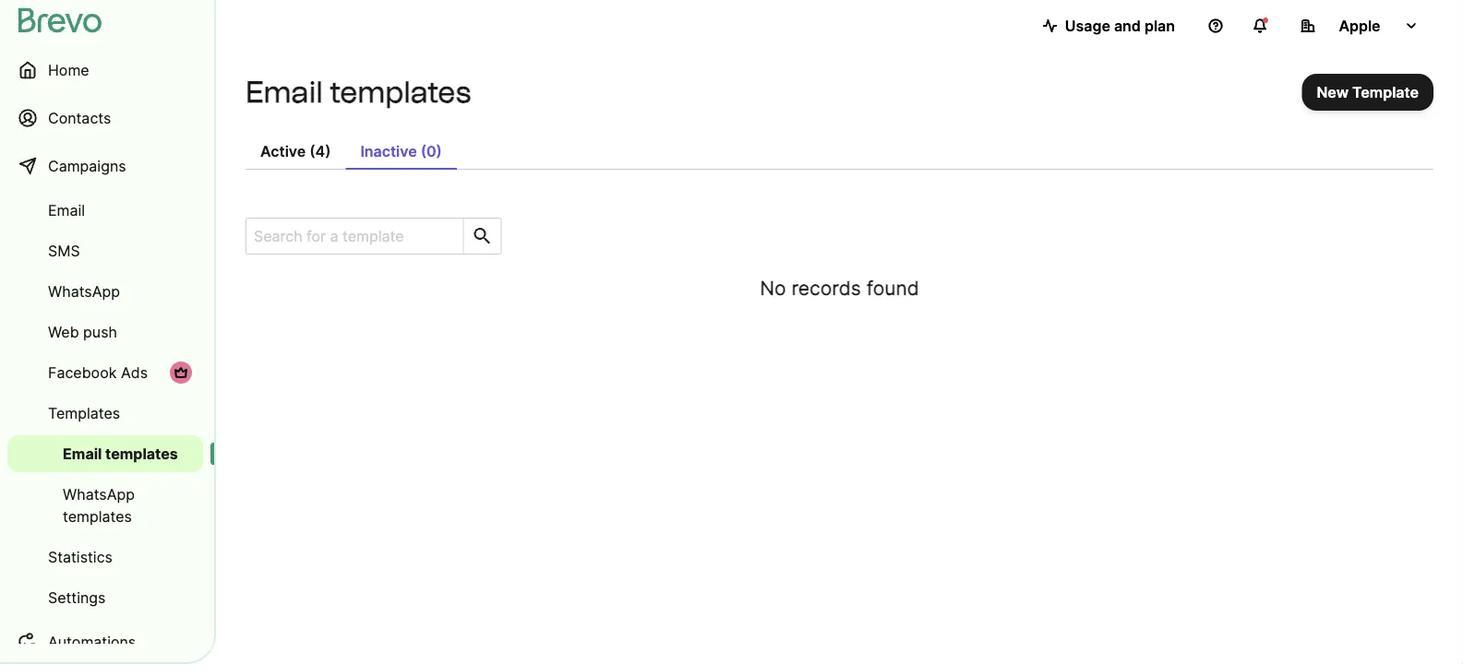 Task type: describe. For each thing, give the bounding box(es) containing it.
) for inactive ( 0 )
[[436, 142, 442, 160]]

active ( 4 )
[[260, 142, 331, 160]]

templates for email templates link
[[105, 445, 178, 463]]

settings
[[48, 589, 106, 607]]

automations link
[[7, 621, 203, 665]]

found
[[867, 276, 920, 300]]

left___rvooi image
[[174, 366, 188, 380]]

new
[[1317, 83, 1349, 101]]

email templates link
[[7, 436, 203, 473]]

inactive ( 0 )
[[361, 142, 442, 160]]

new template button
[[1302, 74, 1434, 111]]

whatsapp link
[[7, 273, 203, 310]]

inactive
[[361, 142, 417, 160]]

no
[[760, 276, 786, 300]]

plan
[[1145, 17, 1176, 35]]

and
[[1115, 17, 1141, 35]]

Campaign name search field
[[247, 219, 456, 254]]

email link
[[7, 192, 203, 229]]

campaigns
[[48, 157, 126, 175]]

statistics link
[[7, 539, 203, 576]]

0
[[427, 142, 436, 160]]

whatsapp templates link
[[7, 477, 203, 536]]

whatsapp for whatsapp
[[48, 283, 120, 301]]

whatsapp templates
[[63, 486, 135, 526]]

templates
[[48, 404, 120, 422]]

home
[[48, 61, 89, 79]]

facebook
[[48, 364, 117, 382]]

( for 0
[[421, 142, 427, 160]]

web push link
[[7, 314, 203, 351]]

records
[[792, 276, 861, 300]]

web push
[[48, 323, 117, 341]]

facebook ads link
[[7, 355, 203, 392]]

apple
[[1339, 17, 1381, 35]]

statistics
[[48, 549, 113, 567]]

sms
[[48, 242, 80, 260]]



Task type: locate. For each thing, give the bounding box(es) containing it.
email
[[246, 74, 323, 110], [48, 201, 85, 219], [63, 445, 102, 463]]

usage and plan
[[1065, 17, 1176, 35]]

1 vertical spatial whatsapp
[[63, 486, 135, 504]]

( right inactive on the left top of the page
[[421, 142, 427, 160]]

0 vertical spatial templates
[[330, 74, 471, 110]]

) right the active
[[325, 142, 331, 160]]

no records found
[[760, 276, 920, 300]]

whatsapp down email templates link
[[63, 486, 135, 504]]

sms link
[[7, 233, 203, 270]]

( right the active
[[310, 142, 315, 160]]

1 ( from the left
[[310, 142, 315, 160]]

templates down the templates link
[[105, 445, 178, 463]]

2 ) from the left
[[436, 142, 442, 160]]

usage and plan button
[[1028, 7, 1190, 44]]

facebook ads
[[48, 364, 148, 382]]

1 ) from the left
[[325, 142, 331, 160]]

automations
[[48, 633, 136, 652]]

active
[[260, 142, 306, 160]]

email down 'templates'
[[63, 445, 102, 463]]

0 horizontal spatial (
[[310, 142, 315, 160]]

template
[[1353, 83, 1419, 101]]

1 vertical spatial email templates
[[63, 445, 178, 463]]

contacts link
[[7, 96, 203, 140]]

whatsapp for whatsapp templates
[[63, 486, 135, 504]]

templates link
[[7, 395, 203, 432]]

templates inside whatsapp templates
[[63, 508, 132, 526]]

) for active ( 4 )
[[325, 142, 331, 160]]

templates for whatsapp templates 'link'
[[63, 508, 132, 526]]

email templates up inactive on the left top of the page
[[246, 74, 471, 110]]

4
[[315, 142, 325, 160]]

email up sms in the left top of the page
[[48, 201, 85, 219]]

2 ( from the left
[[421, 142, 427, 160]]

templates up statistics link
[[63, 508, 132, 526]]

new template
[[1317, 83, 1419, 101]]

web
[[48, 323, 79, 341]]

whatsapp inside 'link'
[[63, 486, 135, 504]]

contacts
[[48, 109, 111, 127]]

0 horizontal spatial email templates
[[63, 445, 178, 463]]

1 horizontal spatial email templates
[[246, 74, 471, 110]]

settings link
[[7, 580, 203, 617]]

)
[[325, 142, 331, 160], [436, 142, 442, 160]]

0 horizontal spatial )
[[325, 142, 331, 160]]

ads
[[121, 364, 148, 382]]

2 vertical spatial email
[[63, 445, 102, 463]]

0 vertical spatial email templates
[[246, 74, 471, 110]]

whatsapp up web push
[[48, 283, 120, 301]]

1 vertical spatial templates
[[105, 445, 178, 463]]

templates
[[330, 74, 471, 110], [105, 445, 178, 463], [63, 508, 132, 526]]

2 vertical spatial templates
[[63, 508, 132, 526]]

push
[[83, 323, 117, 341]]

1 vertical spatial email
[[48, 201, 85, 219]]

email up the active
[[246, 74, 323, 110]]

0 vertical spatial email
[[246, 74, 323, 110]]

) right inactive on the left top of the page
[[436, 142, 442, 160]]

home link
[[7, 48, 203, 92]]

email templates
[[246, 74, 471, 110], [63, 445, 178, 463]]

(
[[310, 142, 315, 160], [421, 142, 427, 160]]

whatsapp
[[48, 283, 120, 301], [63, 486, 135, 504]]

0 vertical spatial whatsapp
[[48, 283, 120, 301]]

1 horizontal spatial (
[[421, 142, 427, 160]]

email templates down the templates link
[[63, 445, 178, 463]]

templates up inactive ( 0 )
[[330, 74, 471, 110]]

( for 4
[[310, 142, 315, 160]]

apple button
[[1286, 7, 1434, 44]]

1 horizontal spatial )
[[436, 142, 442, 160]]

usage
[[1065, 17, 1111, 35]]

campaigns link
[[7, 144, 203, 188]]



Task type: vqa. For each thing, say whether or not it's contained in the screenshot.
NORMAL ATTRIBUTES
no



